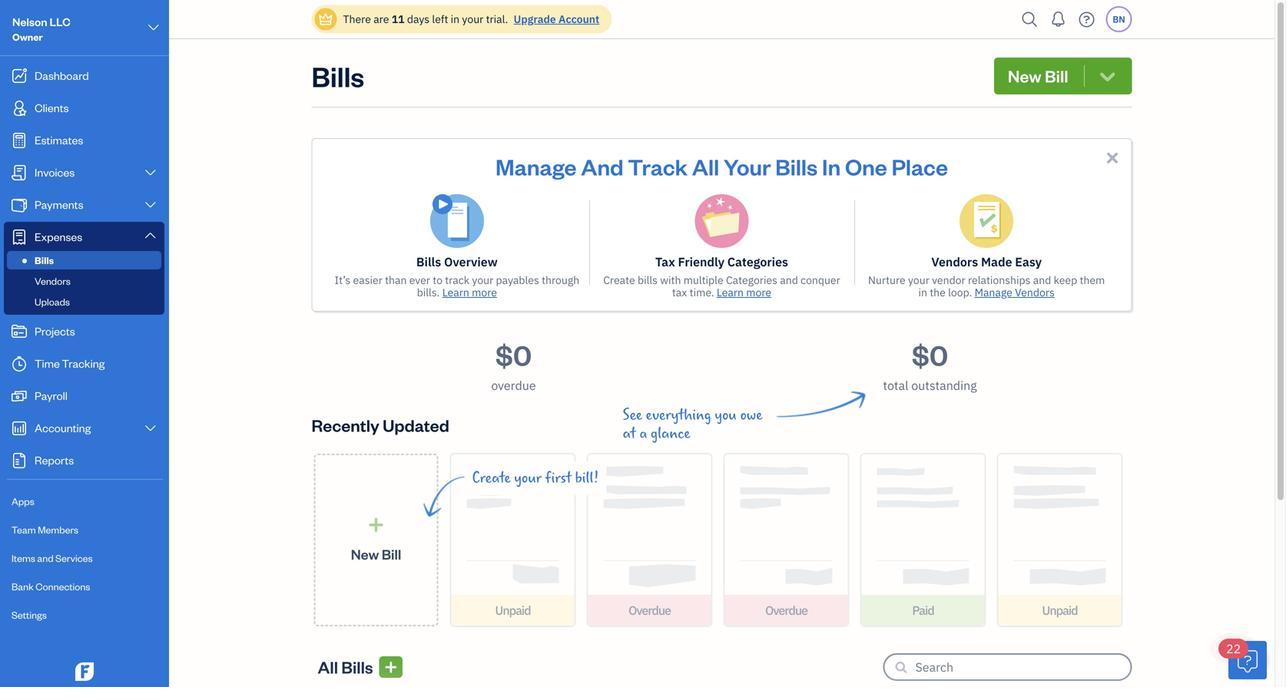 Task type: vqa. For each thing, say whether or not it's contained in the screenshot.


Task type: describe. For each thing, give the bounding box(es) containing it.
all bills
[[318, 657, 373, 679]]

team members link
[[4, 517, 164, 544]]

outstanding
[[912, 378, 977, 394]]

$0 for $0 total outstanding
[[912, 337, 948, 373]]

settings
[[12, 609, 47, 622]]

clients
[[35, 100, 69, 115]]

learn more for overview
[[442, 286, 497, 300]]

multiple
[[684, 273, 724, 287]]

bills inside main element
[[35, 254, 54, 267]]

project image
[[10, 324, 28, 340]]

settings link
[[4, 603, 164, 629]]

timer image
[[10, 357, 28, 372]]

owe
[[740, 407, 763, 424]]

friendly
[[678, 254, 725, 270]]

invoice image
[[10, 165, 28, 181]]

total
[[883, 378, 909, 394]]

bills down crown icon
[[312, 58, 364, 94]]

llc
[[50, 14, 71, 29]]

bank
[[12, 581, 34, 593]]

upgrade
[[514, 12, 556, 26]]

time tracking link
[[4, 349, 164, 380]]

create bills with multiple categories and conquer tax time.
[[603, 273, 841, 300]]

place
[[892, 152, 948, 181]]

days
[[407, 12, 430, 26]]

Search text field
[[916, 656, 1131, 680]]

estimates
[[35, 133, 83, 147]]

there
[[343, 12, 371, 26]]

members
[[38, 524, 78, 536]]

new bill button
[[994, 58, 1132, 95]]

items and services link
[[4, 546, 164, 573]]

bill inside button
[[1045, 65, 1069, 87]]

dashboard
[[35, 68, 89, 83]]

chevrondown image
[[1097, 65, 1119, 87]]

account
[[559, 12, 600, 26]]

glance
[[651, 426, 691, 443]]

tax friendly categories image
[[695, 194, 749, 248]]

chevron large down image for accounting
[[143, 423, 158, 435]]

your left first
[[514, 470, 542, 487]]

one
[[845, 152, 888, 181]]

vendors made easy
[[932, 254, 1042, 270]]

main element
[[0, 0, 208, 688]]

payroll
[[35, 388, 68, 403]]

paid
[[912, 603, 934, 619]]

made
[[981, 254, 1013, 270]]

22 button
[[1219, 639, 1267, 680]]

your inside the nurture your vendor relationships and keep them in the loop.
[[908, 273, 930, 287]]

vendors for vendors
[[35, 275, 71, 287]]

0 vertical spatial categories
[[728, 254, 789, 270]]

notifications image
[[1046, 4, 1071, 35]]

payment image
[[10, 198, 28, 213]]

items and services
[[12, 552, 93, 565]]

client image
[[10, 101, 28, 116]]

manage and track all your bills in one place
[[496, 152, 948, 181]]

apps
[[12, 495, 34, 508]]

time tracking
[[35, 356, 105, 371]]

accounting
[[35, 421, 91, 435]]

bn
[[1113, 13, 1126, 25]]

22
[[1227, 641, 1241, 657]]

overview
[[444, 254, 498, 270]]

create for create bills with multiple categories and conquer tax time.
[[603, 273, 635, 287]]

nurture your vendor relationships and keep them in the loop.
[[868, 273, 1105, 300]]

in inside the nurture your vendor relationships and keep them in the loop.
[[919, 286, 928, 300]]

loop.
[[948, 286, 972, 300]]

see everything you owe at a glance
[[623, 407, 763, 443]]

money image
[[10, 389, 28, 404]]

chevron large down image for invoices
[[143, 167, 158, 179]]

team
[[12, 524, 36, 536]]

than
[[385, 273, 407, 287]]

connections
[[36, 581, 90, 593]]

time
[[35, 356, 60, 371]]

resource center badge image
[[1229, 642, 1267, 680]]

nurture
[[868, 273, 906, 287]]

tracking
[[62, 356, 105, 371]]

recently
[[312, 415, 380, 437]]

through
[[542, 273, 580, 287]]

vendors link
[[7, 272, 161, 291]]

payroll link
[[4, 381, 164, 412]]

invoices
[[35, 165, 75, 179]]

create your first bill!
[[472, 470, 599, 487]]

reports link
[[4, 446, 164, 476]]

are
[[374, 12, 389, 26]]

accounting link
[[4, 413, 164, 444]]

updated
[[383, 415, 449, 437]]

tax
[[672, 286, 687, 300]]

0 vertical spatial chevron large down image
[[146, 18, 161, 37]]

payables
[[496, 273, 539, 287]]

items
[[12, 552, 35, 565]]

bill!
[[575, 470, 599, 487]]

categories inside 'create bills with multiple categories and conquer tax time.'
[[726, 273, 778, 287]]

0 vertical spatial all
[[692, 152, 719, 181]]

search image
[[1018, 8, 1043, 31]]

to
[[433, 273, 443, 287]]

bills link
[[7, 251, 161, 270]]

freshbooks image
[[72, 663, 97, 682]]

bills up to
[[416, 254, 441, 270]]

new inside new bill button
[[1008, 65, 1042, 87]]

your
[[724, 152, 771, 181]]

invoices link
[[4, 158, 164, 188]]



Task type: locate. For each thing, give the bounding box(es) containing it.
vendors down the "easy"
[[1015, 286, 1055, 300]]

chevron large down image inside invoices link
[[143, 167, 158, 179]]

0 vertical spatial create
[[603, 273, 635, 287]]

0 vertical spatial in
[[451, 12, 460, 26]]

see
[[623, 407, 642, 424]]

0 horizontal spatial unpaid
[[495, 603, 531, 619]]

1 vertical spatial create
[[472, 470, 511, 487]]

create for create your first bill!
[[472, 470, 511, 487]]

all
[[692, 152, 719, 181], [318, 657, 338, 679]]

new bill down the plus icon
[[351, 545, 401, 564]]

time.
[[690, 286, 714, 300]]

and
[[581, 152, 624, 181]]

1 vertical spatial new bill
[[351, 545, 401, 564]]

1 vertical spatial categories
[[726, 273, 778, 287]]

payments
[[35, 197, 83, 212]]

and down the "easy"
[[1033, 273, 1052, 287]]

track
[[628, 152, 688, 181]]

there are 11 days left in your trial. upgrade account
[[343, 12, 600, 26]]

report image
[[10, 453, 28, 469]]

1 horizontal spatial learn
[[717, 286, 744, 300]]

chevron large down image
[[146, 18, 161, 37], [143, 167, 158, 179], [143, 199, 158, 211]]

0 horizontal spatial more
[[472, 286, 497, 300]]

them
[[1080, 273, 1105, 287]]

bills overview image
[[430, 194, 484, 248]]

1 horizontal spatial all
[[692, 152, 719, 181]]

2 $0 from the left
[[912, 337, 948, 373]]

0 horizontal spatial overdue
[[491, 378, 536, 394]]

in
[[451, 12, 460, 26], [919, 286, 928, 300]]

go to help image
[[1075, 8, 1099, 31]]

more
[[472, 286, 497, 300], [746, 286, 772, 300]]

new down the plus icon
[[351, 545, 379, 564]]

bills
[[638, 273, 658, 287]]

$0 inside $0 total outstanding
[[912, 337, 948, 373]]

2 more from the left
[[746, 286, 772, 300]]

manage for manage and track all your bills in one place
[[496, 152, 577, 181]]

1 vertical spatial chevron large down image
[[143, 423, 158, 435]]

manage down made
[[975, 286, 1013, 300]]

1 vertical spatial chevron large down image
[[143, 167, 158, 179]]

categories
[[728, 254, 789, 270], [726, 273, 778, 287]]

the
[[930, 286, 946, 300]]

0 horizontal spatial $0
[[496, 337, 532, 373]]

vendors inside vendors "link"
[[35, 275, 71, 287]]

1 unpaid from the left
[[495, 603, 531, 619]]

2 horizontal spatial vendors
[[1015, 286, 1055, 300]]

1 horizontal spatial unpaid
[[1042, 603, 1078, 619]]

upgrade account link
[[511, 12, 600, 26]]

nelson
[[12, 14, 47, 29]]

2 learn more from the left
[[717, 286, 772, 300]]

chevron large down image
[[143, 229, 158, 242], [143, 423, 158, 435]]

at
[[623, 426, 636, 443]]

1 horizontal spatial in
[[919, 286, 928, 300]]

0 horizontal spatial all
[[318, 657, 338, 679]]

in left the
[[919, 286, 928, 300]]

all left 'add a new bill' "image"
[[318, 657, 338, 679]]

plus image
[[367, 517, 385, 533]]

bills left 'add a new bill' "image"
[[341, 657, 373, 679]]

$0 up outstanding
[[912, 337, 948, 373]]

tax
[[656, 254, 675, 270]]

vendors up uploads
[[35, 275, 71, 287]]

close image
[[1104, 149, 1122, 167]]

categories up 'create bills with multiple categories and conquer tax time.'
[[728, 254, 789, 270]]

1 horizontal spatial vendors
[[932, 254, 978, 270]]

ever
[[409, 273, 430, 287]]

expense image
[[10, 230, 28, 245]]

all left your
[[692, 152, 719, 181]]

create left 'bills'
[[603, 273, 635, 287]]

2 horizontal spatial and
[[1033, 273, 1052, 287]]

keep
[[1054, 273, 1078, 287]]

your down overview
[[472, 273, 494, 287]]

a
[[640, 426, 647, 443]]

vendors up vendor
[[932, 254, 978, 270]]

chevron large down image for payments
[[143, 199, 158, 211]]

0 horizontal spatial new bill
[[351, 545, 401, 564]]

1 learn more from the left
[[442, 286, 497, 300]]

vendor
[[932, 273, 966, 287]]

$0 inside $0 overdue
[[496, 337, 532, 373]]

manage
[[496, 152, 577, 181], [975, 286, 1013, 300]]

and inside 'create bills with multiple categories and conquer tax time.'
[[780, 273, 798, 287]]

2 vertical spatial chevron large down image
[[143, 199, 158, 211]]

it's
[[335, 273, 351, 287]]

chevron large down image for expenses
[[143, 229, 158, 242]]

$0 down 'payables'
[[496, 337, 532, 373]]

bills left the in
[[776, 152, 818, 181]]

bank connections
[[12, 581, 90, 593]]

manage left and
[[496, 152, 577, 181]]

learn more
[[442, 286, 497, 300], [717, 286, 772, 300]]

bill down the plus icon
[[382, 545, 401, 564]]

your
[[462, 12, 484, 26], [472, 273, 494, 287], [908, 273, 930, 287], [514, 470, 542, 487]]

1 horizontal spatial new
[[1008, 65, 1042, 87]]

learn for friendly
[[717, 286, 744, 300]]

0 horizontal spatial and
[[37, 552, 53, 565]]

new bill
[[1008, 65, 1069, 87], [351, 545, 401, 564]]

2 chevron large down image from the top
[[143, 423, 158, 435]]

1 vertical spatial all
[[318, 657, 338, 679]]

1 vertical spatial bill
[[382, 545, 401, 564]]

uploads link
[[7, 293, 161, 311]]

more right track in the left of the page
[[472, 286, 497, 300]]

$0
[[496, 337, 532, 373], [912, 337, 948, 373]]

bills.
[[417, 286, 440, 300]]

easy
[[1015, 254, 1042, 270]]

0 horizontal spatial bill
[[382, 545, 401, 564]]

relationships
[[968, 273, 1031, 287]]

0 vertical spatial new bill
[[1008, 65, 1069, 87]]

1 horizontal spatial learn more
[[717, 286, 772, 300]]

bills overview
[[416, 254, 498, 270]]

1 horizontal spatial more
[[746, 286, 772, 300]]

new down search image
[[1008, 65, 1042, 87]]

bill left chevrondown 'icon' at the right of the page
[[1045, 65, 1069, 87]]

learn more down overview
[[442, 286, 497, 300]]

first
[[545, 470, 572, 487]]

projects
[[35, 324, 75, 339]]

estimate image
[[10, 133, 28, 148]]

chart image
[[10, 421, 28, 437]]

manage for manage vendors
[[975, 286, 1013, 300]]

1 vertical spatial manage
[[975, 286, 1013, 300]]

track
[[445, 273, 470, 287]]

crown image
[[318, 11, 334, 27]]

manage vendors
[[975, 286, 1055, 300]]

0 horizontal spatial new
[[351, 545, 379, 564]]

in right left
[[451, 12, 460, 26]]

clients link
[[4, 93, 164, 124]]

bills
[[312, 58, 364, 94], [776, 152, 818, 181], [35, 254, 54, 267], [416, 254, 441, 270], [341, 657, 373, 679]]

learn more down 'tax friendly categories'
[[717, 286, 772, 300]]

uploads
[[35, 295, 70, 308]]

chevron large down image down 'payroll' 'link'
[[143, 423, 158, 435]]

add a new bill image
[[384, 659, 398, 677]]

1 horizontal spatial and
[[780, 273, 798, 287]]

0 horizontal spatial learn
[[442, 286, 469, 300]]

and inside the nurture your vendor relationships and keep them in the loop.
[[1033, 273, 1052, 287]]

1 horizontal spatial manage
[[975, 286, 1013, 300]]

your left trial.
[[462, 12, 484, 26]]

1 learn from the left
[[442, 286, 469, 300]]

left
[[432, 12, 448, 26]]

reports
[[35, 453, 74, 468]]

learn
[[442, 286, 469, 300], [717, 286, 744, 300]]

1 horizontal spatial overdue
[[629, 603, 671, 619]]

in
[[822, 152, 841, 181]]

0 horizontal spatial manage
[[496, 152, 577, 181]]

0 horizontal spatial in
[[451, 12, 460, 26]]

and right items
[[37, 552, 53, 565]]

1 chevron large down image from the top
[[143, 229, 158, 242]]

with
[[660, 273, 681, 287]]

recently updated
[[312, 415, 449, 437]]

2 learn from the left
[[717, 286, 744, 300]]

new bill button
[[994, 58, 1132, 95]]

and
[[780, 273, 798, 287], [1033, 273, 1052, 287], [37, 552, 53, 565]]

create left first
[[472, 470, 511, 487]]

chevron large down image up bills link
[[143, 229, 158, 242]]

more for bills overview
[[472, 286, 497, 300]]

more for tax friendly categories
[[746, 286, 772, 300]]

0 vertical spatial bill
[[1045, 65, 1069, 87]]

new bill down search image
[[1008, 65, 1069, 87]]

$0 total outstanding
[[883, 337, 977, 394]]

your left the
[[908, 273, 930, 287]]

tax friendly categories
[[656, 254, 789, 270]]

and left conquer
[[780, 273, 798, 287]]

you
[[715, 407, 737, 424]]

0 vertical spatial manage
[[496, 152, 577, 181]]

new bill inside button
[[1008, 65, 1069, 87]]

1 more from the left
[[472, 286, 497, 300]]

vendors for vendors made easy
[[932, 254, 978, 270]]

new inside new bill link
[[351, 545, 379, 564]]

1 horizontal spatial $0
[[912, 337, 948, 373]]

1 vertical spatial new
[[351, 545, 379, 564]]

learn more for friendly
[[717, 286, 772, 300]]

services
[[55, 552, 93, 565]]

learn right bills.
[[442, 286, 469, 300]]

projects link
[[4, 317, 164, 347]]

0 horizontal spatial vendors
[[35, 275, 71, 287]]

apps link
[[4, 489, 164, 516]]

1 horizontal spatial bill
[[1045, 65, 1069, 87]]

your inside it's easier than ever to track your payables through bills.
[[472, 273, 494, 287]]

0 horizontal spatial learn more
[[442, 286, 497, 300]]

2 horizontal spatial overdue
[[765, 603, 808, 619]]

expenses link
[[4, 222, 164, 251]]

easier
[[353, 273, 383, 287]]

bills down expenses in the top of the page
[[35, 254, 54, 267]]

1 vertical spatial in
[[919, 286, 928, 300]]

1 horizontal spatial new bill
[[1008, 65, 1069, 87]]

new bill link
[[314, 454, 438, 627]]

more down 'tax friendly categories'
[[746, 286, 772, 300]]

chevron large down image inside expenses link
[[143, 229, 158, 242]]

1 $0 from the left
[[496, 337, 532, 373]]

trial.
[[486, 12, 508, 26]]

vendors made easy image
[[960, 194, 1014, 248]]

bill
[[1045, 65, 1069, 87], [382, 545, 401, 564]]

unpaid
[[495, 603, 531, 619], [1042, 603, 1078, 619]]

0 vertical spatial chevron large down image
[[143, 229, 158, 242]]

and inside main element
[[37, 552, 53, 565]]

estimates link
[[4, 125, 164, 156]]

2 unpaid from the left
[[1042, 603, 1078, 619]]

0 horizontal spatial create
[[472, 470, 511, 487]]

new
[[1008, 65, 1042, 87], [351, 545, 379, 564]]

team members
[[12, 524, 78, 536]]

learn right time.
[[717, 286, 744, 300]]

1 horizontal spatial create
[[603, 273, 635, 287]]

$0 overdue
[[491, 337, 536, 394]]

vendors
[[932, 254, 978, 270], [35, 275, 71, 287], [1015, 286, 1055, 300]]

0 vertical spatial new
[[1008, 65, 1042, 87]]

$0 for $0 overdue
[[496, 337, 532, 373]]

everything
[[646, 407, 711, 424]]

learn for overview
[[442, 286, 469, 300]]

dashboard image
[[10, 68, 28, 84]]

categories down 'tax friendly categories'
[[726, 273, 778, 287]]

bn button
[[1106, 6, 1132, 32]]

create inside 'create bills with multiple categories and conquer tax time.'
[[603, 273, 635, 287]]



